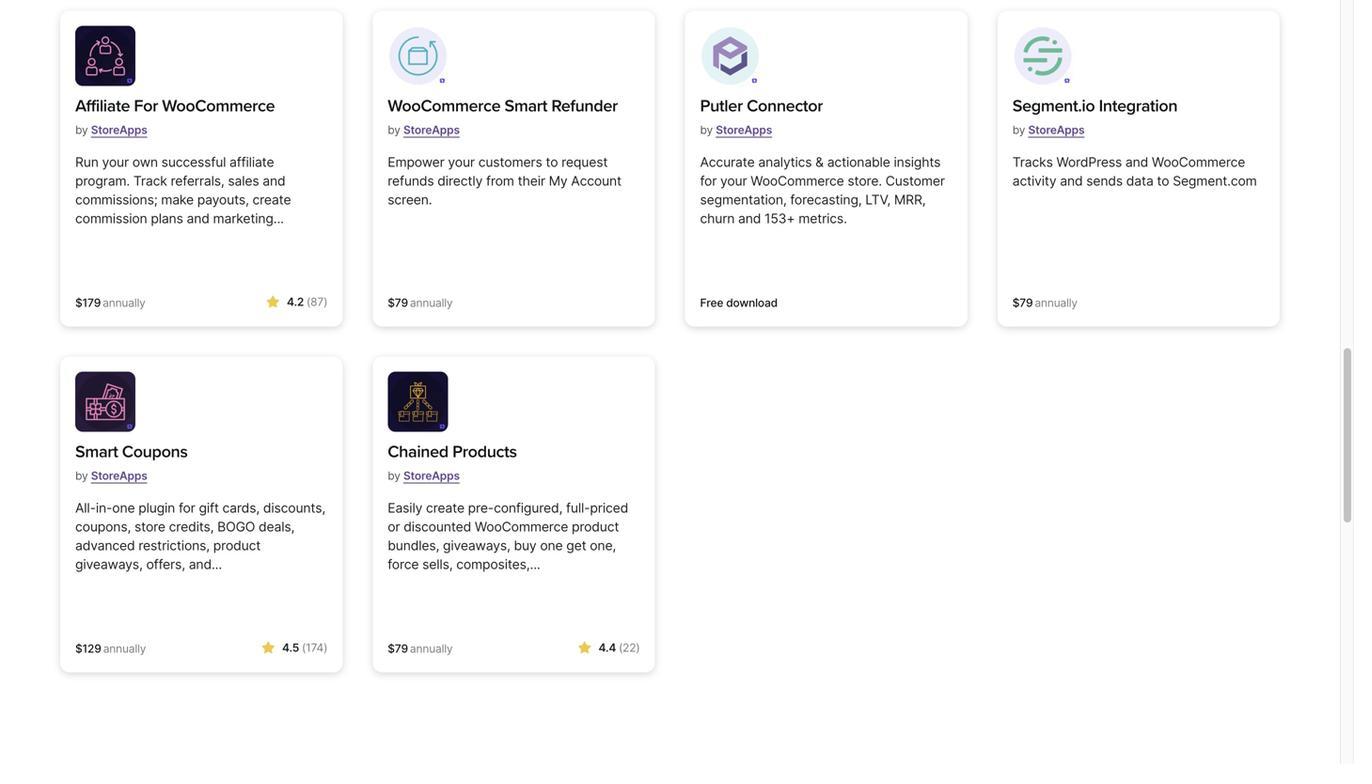 Task type: describe. For each thing, give the bounding box(es) containing it.
plans
[[151, 211, 183, 227]]

advanced
[[75, 538, 135, 554]]

affiliate
[[230, 154, 274, 170]]

4.4 ( 22 )
[[599, 642, 640, 655]]

restrictions,
[[139, 538, 210, 554]]

for inside 'accurate analytics & actionable insights for your woocommerce store. customer segmentation, forecasting, ltv, mrr, churn and 153+ metrics.'
[[701, 173, 717, 189]]

( for smart coupons
[[302, 642, 306, 655]]

download
[[727, 296, 778, 310]]

offers,
[[146, 557, 185, 573]]

$129 annually
[[75, 643, 146, 656]]

) for affiliate for woocommerce
[[324, 295, 328, 309]]

woocommerce inside tracks wordpress and woocommerce activity and sends data to segment.com
[[1153, 154, 1246, 170]]

activity
[[1013, 173, 1057, 189]]

refunder
[[552, 96, 618, 116]]

153+
[[765, 211, 796, 227]]

from
[[486, 173, 515, 189]]

composites,...
[[457, 557, 541, 573]]

payouts,
[[197, 192, 249, 208]]

segment.io integration link
[[1013, 94, 1178, 119]]

$79 for segment.io
[[1013, 296, 1034, 310]]

$179 annually
[[75, 296, 146, 310]]

cards,
[[223, 501, 260, 517]]

ltv,
[[866, 192, 891, 208]]

chained products by storeapps
[[388, 442, 517, 483]]

segment.io
[[1013, 96, 1096, 116]]

my
[[549, 173, 568, 189]]

product inside easily create pre-configured, full-priced or discounted woocommerce product bundles, giveaways, buy one get one, force sells, composites,...
[[572, 519, 619, 535]]

coupons
[[122, 442, 188, 462]]

segment.io integration by storeapps
[[1013, 96, 1178, 137]]

woocommerce inside woocommerce smart refunder by storeapps
[[388, 96, 501, 116]]

annually for for
[[103, 296, 146, 310]]

putler
[[701, 96, 743, 116]]

data
[[1127, 173, 1154, 189]]

all-
[[75, 501, 96, 517]]

create inside easily create pre-configured, full-priced or discounted woocommerce product bundles, giveaways, buy one get one, force sells, composites,...
[[426, 501, 465, 517]]

deals,
[[259, 519, 295, 535]]

churn
[[701, 211, 735, 227]]

integration
[[1100, 96, 1178, 116]]

22
[[623, 642, 636, 655]]

storeapps link for putler
[[716, 116, 773, 144]]

smart coupons link
[[75, 440, 188, 465]]

insights
[[894, 154, 941, 170]]

gift
[[199, 501, 219, 517]]

customer
[[886, 173, 946, 189]]

metrics.
[[799, 211, 848, 227]]

run
[[75, 154, 99, 170]]

their
[[518, 173, 546, 189]]

segmentation,
[[701, 192, 787, 208]]

or
[[388, 519, 400, 535]]

storeapps link for woocommerce
[[404, 116, 460, 144]]

empower your
[[388, 154, 475, 170]]

screen.
[[388, 192, 432, 208]]

segment.com
[[1174, 173, 1258, 189]]

putler connector by storeapps
[[701, 96, 823, 137]]

woocommerce inside easily create pre-configured, full-priced or discounted woocommerce product bundles, giveaways, buy one get one, force sells, composites,...
[[475, 519, 569, 535]]

your inside run your own successful affiliate program. track referrals, sales and commissions; make payouts, create commission plans and marketing...
[[102, 154, 129, 170]]

storeapps inside affiliate for woocommerce by storeapps
[[91, 123, 147, 137]]

tracks
[[1013, 154, 1054, 170]]

woocommerce inside 'accurate analytics & actionable insights for your woocommerce store. customer segmentation, forecasting, ltv, mrr, churn and 153+ metrics.'
[[751, 173, 845, 189]]

storeapps for putler connector
[[716, 123, 773, 137]]

accurate
[[701, 154, 755, 170]]

by inside woocommerce smart refunder by storeapps
[[388, 123, 401, 137]]

own
[[132, 154, 158, 170]]

one,
[[590, 538, 616, 554]]

for
[[134, 96, 158, 116]]

product inside all-in-one plugin for gift cards, discounts, coupons, store credits, bogo deals, advanced restrictions, product giveaways, offers, and...
[[213, 538, 261, 554]]

woocommerce smart refunder link
[[388, 94, 618, 119]]

one inside all-in-one plugin for gift cards, discounts, coupons, store credits, bogo deals, advanced restrictions, product giveaways, offers, and...
[[112, 501, 135, 517]]

woocommerce inside affiliate for woocommerce by storeapps
[[162, 96, 275, 116]]

sends
[[1087, 173, 1124, 189]]

$179
[[75, 296, 101, 310]]

customers
[[479, 154, 543, 170]]

to inside tracks wordpress and woocommerce activity and sends data to segment.com
[[1158, 173, 1170, 189]]

storeapps inside woocommerce smart refunder by storeapps
[[404, 123, 460, 137]]

for inside all-in-one plugin for gift cards, discounts, coupons, store credits, bogo deals, advanced restrictions, product giveaways, offers, and...
[[179, 501, 195, 517]]

giveaways, inside easily create pre-configured, full-priced or discounted woocommerce product bundles, giveaways, buy one get one, force sells, composites,...
[[443, 538, 511, 554]]

by inside affiliate for woocommerce by storeapps
[[75, 123, 88, 137]]

one inside easily create pre-configured, full-priced or discounted woocommerce product bundles, giveaways, buy one get one, force sells, composites,...
[[540, 538, 563, 554]]

sales
[[228, 173, 259, 189]]

and down affiliate
[[263, 173, 286, 189]]

by for smart coupons
[[75, 470, 88, 483]]

free download
[[701, 296, 778, 310]]

storeapps link for segment.io
[[1029, 116, 1085, 144]]

tracks wordpress and woocommerce activity and sends data to segment.com
[[1013, 154, 1258, 189]]

easily create pre-configured, full-priced or discounted woocommerce product bundles, giveaways, buy one get one, force sells, composites,...
[[388, 501, 629, 573]]

by for chained products
[[388, 470, 401, 483]]

smart inside 'smart coupons by storeapps'
[[75, 442, 118, 462]]

configured,
[[494, 501, 563, 517]]

annually for products
[[410, 643, 453, 656]]

sells,
[[423, 557, 453, 573]]

annually for coupons
[[103, 643, 146, 656]]

program.
[[75, 173, 130, 189]]

forecasting,
[[791, 192, 862, 208]]



Task type: locate. For each thing, give the bounding box(es) containing it.
by down chained
[[388, 470, 401, 483]]

and down make
[[187, 211, 210, 227]]

one up coupons,
[[112, 501, 135, 517]]

for down accurate
[[701, 173, 717, 189]]

storeapps
[[91, 123, 147, 137], [404, 123, 460, 137], [716, 123, 773, 137], [1029, 123, 1085, 137], [91, 470, 147, 483], [404, 470, 460, 483]]

wordpress
[[1057, 154, 1123, 170]]

by inside the segment.io integration by storeapps
[[1013, 123, 1026, 137]]

storeapps link up easily
[[404, 462, 460, 491]]

0 vertical spatial one
[[112, 501, 135, 517]]

&
[[816, 154, 824, 170]]

by down putler at the right top of the page
[[701, 123, 713, 137]]

$79 for woocommerce
[[388, 296, 408, 310]]

storeapps inside chained products by storeapps
[[404, 470, 460, 483]]

and...
[[189, 557, 222, 573]]

one left get
[[540, 538, 563, 554]]

directly
[[438, 173, 483, 189]]

0 horizontal spatial (
[[302, 642, 306, 655]]

for
[[701, 173, 717, 189], [179, 501, 195, 517]]

woocommerce
[[162, 96, 275, 116], [388, 96, 501, 116], [1153, 154, 1246, 170], [751, 173, 845, 189], [475, 519, 569, 535]]

run your own successful affiliate program. track referrals, sales and commissions; make payouts, create commission plans and marketing...
[[75, 154, 291, 227]]

( for chained products
[[619, 642, 623, 655]]

affiliate for woocommerce by storeapps
[[75, 96, 275, 137]]

storeapps link up in-
[[91, 462, 147, 491]]

) right 4.5
[[324, 642, 328, 655]]

1 vertical spatial one
[[540, 538, 563, 554]]

your inside 'accurate analytics & actionable insights for your woocommerce store. customer segmentation, forecasting, ltv, mrr, churn and 153+ metrics.'
[[721, 173, 748, 189]]

) right the 4.4
[[636, 642, 640, 655]]

by inside chained products by storeapps
[[388, 470, 401, 483]]

smart up customers at left top
[[505, 96, 548, 116]]

storeapps link up own
[[91, 116, 147, 144]]

1 horizontal spatial (
[[307, 295, 311, 309]]

chained
[[388, 442, 449, 462]]

0 vertical spatial create
[[253, 192, 291, 208]]

storeapps for smart coupons
[[91, 470, 147, 483]]

make
[[161, 192, 194, 208]]

by down 'affiliate'
[[75, 123, 88, 137]]

request
[[562, 154, 608, 170]]

1 vertical spatial to
[[1158, 173, 1170, 189]]

( right 4.5
[[302, 642, 306, 655]]

credits,
[[169, 519, 214, 535]]

and up the data
[[1126, 154, 1149, 170]]

) for chained products
[[636, 642, 640, 655]]

0 horizontal spatial giveaways,
[[75, 557, 143, 573]]

by up all-
[[75, 470, 88, 483]]

smart up in-
[[75, 442, 118, 462]]

and inside 'accurate analytics & actionable insights for your woocommerce store. customer segmentation, forecasting, ltv, mrr, churn and 153+ metrics.'
[[739, 211, 761, 227]]

storeapps down chained
[[404, 470, 460, 483]]

0 horizontal spatial for
[[179, 501, 195, 517]]

( right the 4.4
[[619, 642, 623, 655]]

products
[[453, 442, 517, 462]]

priced
[[590, 501, 629, 517]]

1 horizontal spatial one
[[540, 538, 563, 554]]

0 horizontal spatial smart
[[75, 442, 118, 462]]

smart
[[505, 96, 548, 116], [75, 442, 118, 462]]

1 horizontal spatial smart
[[505, 96, 548, 116]]

to right the data
[[1158, 173, 1170, 189]]

storeapps link up empower your
[[404, 116, 460, 144]]

1 horizontal spatial product
[[572, 519, 619, 535]]

4.2
[[287, 295, 304, 309]]

1 horizontal spatial giveaways,
[[443, 538, 511, 554]]

0 vertical spatial for
[[701, 173, 717, 189]]

accurate analytics & actionable insights for your woocommerce store. customer segmentation, forecasting, ltv, mrr, churn and 153+ metrics.
[[701, 154, 946, 227]]

store
[[135, 519, 166, 535]]

woocommerce down analytics
[[751, 173, 845, 189]]

woocommerce up buy
[[475, 519, 569, 535]]

in-
[[96, 501, 112, 517]]

affiliate for woocommerce link
[[75, 94, 275, 119]]

full-
[[566, 501, 590, 517]]

smart coupons by storeapps
[[75, 442, 188, 483]]

4.4
[[599, 642, 616, 655]]

storeapps link up accurate
[[716, 116, 773, 144]]

storeapps link for affiliate
[[91, 116, 147, 144]]

coupons,
[[75, 519, 131, 535]]

0 horizontal spatial product
[[213, 538, 261, 554]]

your
[[102, 154, 129, 170], [721, 173, 748, 189]]

track
[[133, 173, 167, 189]]

mrr,
[[895, 192, 926, 208]]

commissions;
[[75, 192, 158, 208]]

giveaways, up composites,...
[[443, 538, 511, 554]]

storeapps inside 'smart coupons by storeapps'
[[91, 470, 147, 483]]

by for putler connector
[[701, 123, 713, 137]]

87
[[311, 295, 324, 309]]

empower your customers to request refunds directly from their my account screen.
[[388, 154, 622, 208]]

all-in-one plugin for gift cards, discounts, coupons, store credits, bogo deals, advanced restrictions, product giveaways, offers, and...
[[75, 501, 326, 573]]

1 vertical spatial smart
[[75, 442, 118, 462]]

woocommerce smart refunder by storeapps
[[388, 96, 618, 137]]

1 vertical spatial giveaways,
[[75, 557, 143, 573]]

0 vertical spatial your
[[102, 154, 129, 170]]

) right 4.2
[[324, 295, 328, 309]]

storeapps up empower your
[[404, 123, 460, 137]]

and down "wordpress"
[[1061, 173, 1083, 189]]

discounts,
[[263, 501, 326, 517]]

(
[[307, 295, 311, 309], [302, 642, 306, 655], [619, 642, 623, 655]]

commission
[[75, 211, 147, 227]]

your down accurate
[[721, 173, 748, 189]]

woocommerce up successful
[[162, 96, 275, 116]]

force
[[388, 557, 419, 573]]

storeapps for chained products
[[404, 470, 460, 483]]

bogo
[[217, 519, 255, 535]]

1 vertical spatial create
[[426, 501, 465, 517]]

easily
[[388, 501, 423, 517]]

2 horizontal spatial (
[[619, 642, 623, 655]]

plugin
[[139, 501, 175, 517]]

and down segmentation,
[[739, 211, 761, 227]]

woocommerce up the segment.com
[[1153, 154, 1246, 170]]

pre-
[[468, 501, 494, 517]]

by inside putler connector by storeapps
[[701, 123, 713, 137]]

product up 'one,'
[[572, 519, 619, 535]]

by up empower your
[[388, 123, 401, 137]]

create
[[253, 192, 291, 208], [426, 501, 465, 517]]

0 vertical spatial product
[[572, 519, 619, 535]]

get
[[567, 538, 587, 554]]

4.5
[[282, 642, 299, 655]]

( for affiliate for woocommerce
[[307, 295, 311, 309]]

by
[[75, 123, 88, 137], [388, 123, 401, 137], [701, 123, 713, 137], [1013, 123, 1026, 137], [75, 470, 88, 483], [388, 470, 401, 483]]

0 horizontal spatial your
[[102, 154, 129, 170]]

0 vertical spatial smart
[[505, 96, 548, 116]]

$79 annually for woocommerce
[[388, 296, 453, 310]]

)
[[324, 295, 328, 309], [324, 642, 328, 655], [636, 642, 640, 655]]

successful
[[162, 154, 226, 170]]

storeapps inside putler connector by storeapps
[[716, 123, 773, 137]]

storeapps down segment.io on the top right of page
[[1029, 123, 1085, 137]]

annually
[[103, 296, 146, 310], [410, 296, 453, 310], [1035, 296, 1078, 310], [103, 643, 146, 656], [410, 643, 453, 656]]

) for smart coupons
[[324, 642, 328, 655]]

storeapps down smart coupons link on the left bottom of page
[[91, 470, 147, 483]]

refunds
[[388, 173, 434, 189]]

storeapps for segment.io integration
[[1029, 123, 1085, 137]]

storeapps down putler connector "link" on the right of the page
[[716, 123, 773, 137]]

by for segment.io integration
[[1013, 123, 1026, 137]]

0 horizontal spatial one
[[112, 501, 135, 517]]

by up tracks
[[1013, 123, 1026, 137]]

0 vertical spatial giveaways,
[[443, 538, 511, 554]]

analytics
[[759, 154, 812, 170]]

0 horizontal spatial to
[[546, 154, 558, 170]]

connector
[[747, 96, 823, 116]]

4.2 ( 87 )
[[287, 295, 328, 309]]

for up credits,
[[179, 501, 195, 517]]

174
[[306, 642, 324, 655]]

$79
[[388, 296, 408, 310], [1013, 296, 1034, 310], [388, 643, 408, 656]]

1 vertical spatial for
[[179, 501, 195, 517]]

giveaways, inside all-in-one plugin for gift cards, discounts, coupons, store credits, bogo deals, advanced restrictions, product giveaways, offers, and...
[[75, 557, 143, 573]]

0 horizontal spatial create
[[253, 192, 291, 208]]

1 horizontal spatial create
[[426, 501, 465, 517]]

1 horizontal spatial your
[[721, 173, 748, 189]]

1 horizontal spatial for
[[701, 173, 717, 189]]

chained products link
[[388, 440, 517, 465]]

giveaways, down advanced
[[75, 557, 143, 573]]

actionable
[[828, 154, 891, 170]]

create up the marketing...
[[253, 192, 291, 208]]

$129
[[75, 643, 101, 656]]

store.
[[848, 173, 883, 189]]

product down bogo
[[213, 538, 261, 554]]

storeapps link up tracks
[[1029, 116, 1085, 144]]

1 horizontal spatial to
[[1158, 173, 1170, 189]]

$79 annually for segment.io
[[1013, 296, 1078, 310]]

storeapps link for chained
[[404, 462, 460, 491]]

to up the my
[[546, 154, 558, 170]]

storeapps down 'affiliate'
[[91, 123, 147, 137]]

discounted
[[404, 519, 472, 535]]

referrals,
[[171, 173, 225, 189]]

create inside run your own successful affiliate program. track referrals, sales and commissions; make payouts, create commission plans and marketing...
[[253, 192, 291, 208]]

1 vertical spatial your
[[721, 173, 748, 189]]

bundles,
[[388, 538, 440, 554]]

smart inside woocommerce smart refunder by storeapps
[[505, 96, 548, 116]]

( right 4.2
[[307, 295, 311, 309]]

woocommerce up empower your
[[388, 96, 501, 116]]

storeapps link
[[91, 116, 147, 144], [404, 116, 460, 144], [716, 116, 773, 144], [1029, 116, 1085, 144], [91, 462, 147, 491], [404, 462, 460, 491]]

storeapps link for smart
[[91, 462, 147, 491]]

affiliate
[[75, 96, 130, 116]]

by inside 'smart coupons by storeapps'
[[75, 470, 88, 483]]

0 vertical spatial to
[[546, 154, 558, 170]]

to inside empower your customers to request refunds directly from their my account screen.
[[546, 154, 558, 170]]

storeapps inside the segment.io integration by storeapps
[[1029, 123, 1085, 137]]

1 vertical spatial product
[[213, 538, 261, 554]]

your up program.
[[102, 154, 129, 170]]

create up discounted
[[426, 501, 465, 517]]

putler connector link
[[701, 94, 823, 119]]

account
[[571, 173, 622, 189]]



Task type: vqa. For each thing, say whether or not it's contained in the screenshot.


